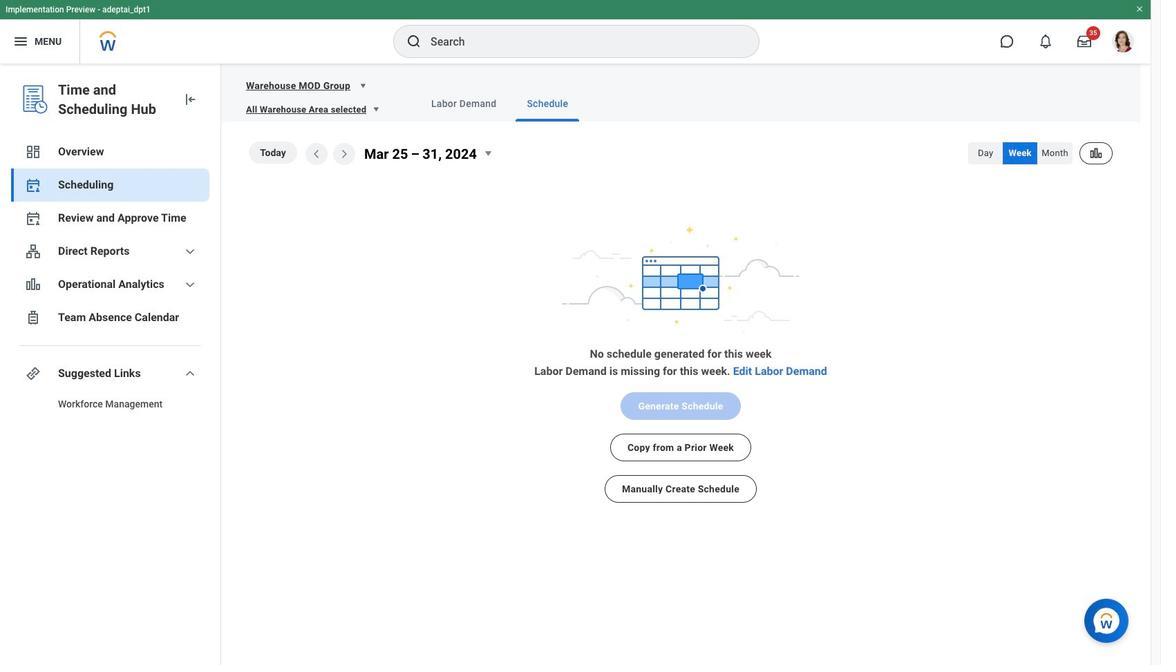 Task type: locate. For each thing, give the bounding box(es) containing it.
chevron right small image
[[336, 146, 353, 162]]

0 vertical spatial caret down small image
[[356, 79, 370, 93]]

search image
[[406, 33, 422, 50]]

0 vertical spatial chevron down small image
[[182, 276, 198, 293]]

1 vertical spatial caret down small image
[[369, 102, 383, 116]]

chart image
[[1089, 147, 1103, 160], [25, 276, 41, 293]]

2 chevron down small image from the top
[[182, 366, 198, 382]]

calendar user solid image up view team image
[[25, 210, 41, 227]]

transformation import image
[[182, 91, 198, 108]]

1 vertical spatial chevron down small image
[[182, 366, 198, 382]]

tab list
[[393, 86, 1124, 122]]

banner
[[0, 0, 1151, 64]]

1 vertical spatial chart image
[[25, 276, 41, 293]]

calendar user solid image down dashboard "image" at the top of page
[[25, 177, 41, 194]]

1 horizontal spatial chart image
[[1089, 147, 1103, 160]]

Search Workday  search field
[[431, 26, 731, 57]]

1 chevron down small image from the top
[[182, 276, 198, 293]]

dashboard image
[[25, 144, 41, 160]]

tab panel
[[221, 122, 1140, 527]]

navigation pane region
[[0, 64, 221, 666]]

profile logan mcneil image
[[1112, 30, 1134, 55]]

chevron down small image
[[182, 276, 198, 293], [182, 366, 198, 382]]

2 vertical spatial caret down small image
[[480, 145, 496, 162]]

caret down small image
[[356, 79, 370, 93], [369, 102, 383, 116], [480, 145, 496, 162]]

0 vertical spatial calendar user solid image
[[25, 177, 41, 194]]

1 vertical spatial calendar user solid image
[[25, 210, 41, 227]]

1 calendar user solid image from the top
[[25, 177, 41, 194]]

calendar user solid image
[[25, 177, 41, 194], [25, 210, 41, 227]]

justify image
[[12, 33, 29, 50]]



Task type: describe. For each thing, give the bounding box(es) containing it.
chevron down small image
[[182, 243, 198, 260]]

view team image
[[25, 243, 41, 260]]

chevron down small image for the leftmost chart icon
[[182, 276, 198, 293]]

0 vertical spatial chart image
[[1089, 147, 1103, 160]]

inbox large image
[[1078, 35, 1091, 48]]

link image
[[25, 366, 41, 382]]

chevron left small image
[[308, 146, 325, 162]]

time and scheduling hub element
[[58, 80, 171, 119]]

0 horizontal spatial chart image
[[25, 276, 41, 293]]

2 calendar user solid image from the top
[[25, 210, 41, 227]]

task timeoff image
[[25, 310, 41, 326]]

close environment banner image
[[1136, 5, 1144, 13]]

notifications large image
[[1039, 35, 1053, 48]]

chevron down small image for link image
[[182, 366, 198, 382]]



Task type: vqa. For each thing, say whether or not it's contained in the screenshot.
items selected list
no



